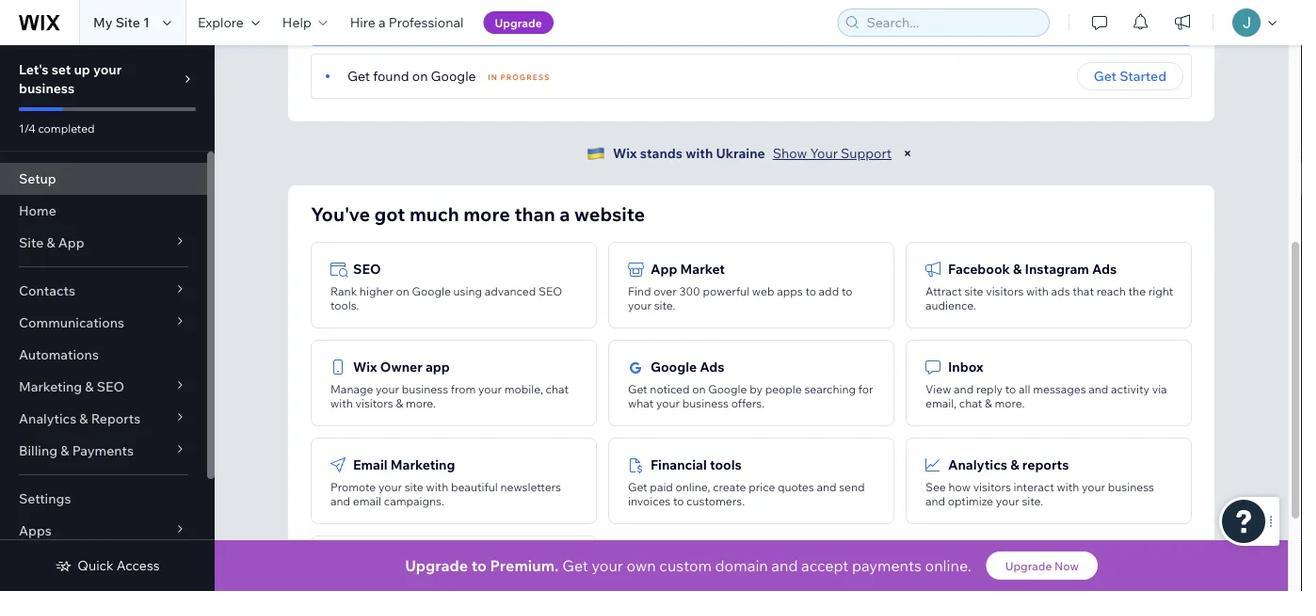 Task type: locate. For each thing, give the bounding box(es) containing it.
more.
[[406, 397, 436, 411], [995, 397, 1025, 411]]

visitors for facebook
[[986, 284, 1024, 299]]

get inside get noticed on google by people searching for what your business offers.
[[628, 382, 648, 397]]

to left "add"
[[806, 284, 816, 299]]

site. inside see how visitors interact with your business and optimize your site.
[[1022, 494, 1044, 509]]

visitors
[[986, 284, 1024, 299], [356, 397, 393, 411], [974, 480, 1011, 494]]

facebook & instagram ads
[[948, 261, 1117, 277]]

in
[[488, 73, 498, 82]]

visitors for analytics
[[974, 480, 1011, 494]]

google left in
[[431, 68, 476, 84]]

app
[[426, 359, 450, 375]]

& inside button
[[388, 555, 397, 571]]

1 horizontal spatial more.
[[995, 397, 1025, 411]]

1 vertical spatial site
[[405, 480, 424, 494]]

get for get started
[[1094, 68, 1117, 84]]

get
[[348, 68, 370, 84], [1094, 68, 1117, 84], [628, 382, 648, 397], [628, 480, 648, 494], [563, 557, 589, 575]]

0 vertical spatial site
[[965, 284, 984, 299]]

setup link
[[0, 163, 207, 195]]

upgrade left now
[[1006, 559, 1052, 573]]

site down facebook
[[965, 284, 984, 299]]

a right "than"
[[560, 202, 570, 226]]

& right logo
[[388, 555, 397, 571]]

0 horizontal spatial site.
[[654, 299, 676, 313]]

hire a professional
[[350, 14, 464, 31]]

on right found
[[412, 68, 428, 84]]

seo up higher
[[353, 261, 381, 277]]

website
[[575, 202, 645, 226]]

1 horizontal spatial wix
[[613, 145, 637, 162]]

0 horizontal spatial a
[[379, 14, 386, 31]]

chat
[[546, 382, 569, 397], [960, 397, 983, 411]]

logo
[[353, 555, 385, 571]]

seo right advanced in the left of the page
[[539, 284, 562, 299]]

0 horizontal spatial on
[[396, 284, 410, 299]]

contacts
[[19, 283, 75, 299]]

analytics & reports button
[[0, 403, 207, 435]]

found
[[373, 68, 409, 84]]

add
[[819, 284, 839, 299]]

& left all
[[985, 397, 993, 411]]

hire
[[350, 14, 376, 31]]

2 horizontal spatial upgrade
[[1006, 559, 1052, 573]]

app
[[58, 235, 84, 251], [651, 261, 678, 277]]

on right higher
[[396, 284, 410, 299]]

1 horizontal spatial site
[[116, 14, 140, 31]]

automations link
[[0, 339, 207, 371]]

wix up manage at the bottom
[[353, 359, 377, 375]]

on inside get noticed on google by people searching for what your business offers.
[[692, 382, 706, 397]]

you've
[[311, 202, 370, 226]]

upgrade up in progress
[[495, 16, 542, 30]]

domain
[[715, 557, 768, 575]]

by
[[750, 382, 763, 397]]

0 horizontal spatial marketing
[[19, 379, 82, 395]]

site & app
[[19, 235, 84, 251]]

site. inside find over 300 powerful web apps to add to your site.
[[654, 299, 676, 313]]

site left 1
[[116, 14, 140, 31]]

0 vertical spatial app
[[58, 235, 84, 251]]

& up interact
[[1011, 457, 1020, 473]]

1 vertical spatial seo
[[539, 284, 562, 299]]

upgrade for upgrade to premium. get your own custom domain and accept payments online.
[[405, 557, 468, 575]]

your inside 'promote your site with beautiful newsletters and email campaigns.'
[[379, 480, 402, 494]]

site
[[116, 14, 140, 31], [19, 235, 44, 251]]

& inside manage your business from your mobile, chat with visitors & more.
[[396, 397, 403, 411]]

more. down app
[[406, 397, 436, 411]]

1 horizontal spatial analytics
[[948, 457, 1008, 473]]

get for get noticed on google by people searching for what your business offers.
[[628, 382, 648, 397]]

set
[[52, 61, 71, 78]]

1 vertical spatial app
[[651, 261, 678, 277]]

reports
[[1023, 457, 1069, 473]]

chat right email,
[[960, 397, 983, 411]]

and left how
[[926, 494, 946, 509]]

rank
[[331, 284, 357, 299]]

for
[[859, 382, 874, 397]]

1 horizontal spatial site.
[[1022, 494, 1044, 509]]

1 more. from the left
[[406, 397, 436, 411]]

app down home link
[[58, 235, 84, 251]]

with inside manage your business from your mobile, chat with visitors & more.
[[331, 397, 353, 411]]

site inside 'promote your site with beautiful newsletters and email campaigns.'
[[405, 480, 424, 494]]

0 vertical spatial seo
[[353, 261, 381, 277]]

more. left messages
[[995, 397, 1025, 411]]

0 horizontal spatial upgrade
[[405, 557, 468, 575]]

0 horizontal spatial ads
[[700, 359, 725, 375]]

0 horizontal spatial site
[[19, 235, 44, 251]]

get found on google
[[348, 68, 476, 84]]

0 vertical spatial on
[[412, 68, 428, 84]]

interact
[[1014, 480, 1055, 494]]

0 horizontal spatial seo
[[97, 379, 124, 395]]

& down home
[[47, 235, 55, 251]]

that
[[1073, 284, 1094, 299]]

seo inside popup button
[[97, 379, 124, 395]]

0 vertical spatial marketing
[[19, 379, 82, 395]]

apps button
[[0, 515, 207, 547]]

facebook
[[948, 261, 1010, 277]]

site. for market
[[654, 299, 676, 313]]

google left using
[[412, 284, 451, 299]]

1 horizontal spatial app
[[651, 261, 678, 277]]

over
[[654, 284, 677, 299]]

to left all
[[1006, 382, 1017, 397]]

get paid online, create price quotes and send invoices to customers.
[[628, 480, 865, 509]]

& right facebook
[[1013, 261, 1022, 277]]

with left 'beautiful'
[[426, 480, 449, 494]]

to right invoices
[[673, 494, 684, 509]]

2 more. from the left
[[995, 397, 1025, 411]]

higher
[[360, 284, 394, 299]]

financial
[[651, 457, 707, 473]]

app inside popup button
[[58, 235, 84, 251]]

upgrade now button
[[987, 552, 1098, 580]]

get left the 'noticed'
[[628, 382, 648, 397]]

your inside get noticed on google by people searching for what your business offers.
[[656, 397, 680, 411]]

0 vertical spatial analytics
[[19, 411, 76, 427]]

explore
[[198, 14, 244, 31]]

on for found
[[412, 68, 428, 84]]

site down home
[[19, 235, 44, 251]]

your left 'over'
[[628, 299, 652, 313]]

with down reports
[[1057, 480, 1080, 494]]

0 vertical spatial visitors
[[986, 284, 1024, 299]]

completed
[[38, 121, 95, 135]]

with up promote
[[331, 397, 353, 411]]

chat right mobile, at the left bottom of page
[[546, 382, 569, 397]]

support
[[841, 145, 892, 162]]

visitors down owner
[[356, 397, 393, 411]]

visitors inside see how visitors interact with your business and optimize your site.
[[974, 480, 1011, 494]]

& for marketing & seo
[[85, 379, 94, 395]]

1 vertical spatial site
[[19, 235, 44, 251]]

app up 'over'
[[651, 261, 678, 277]]

2 vertical spatial on
[[692, 382, 706, 397]]

2 horizontal spatial on
[[692, 382, 706, 397]]

1 horizontal spatial ads
[[1093, 261, 1117, 277]]

business inside manage your business from your mobile, chat with visitors & more.
[[402, 382, 448, 397]]

your right what
[[656, 397, 680, 411]]

google inside rank higher on google using advanced seo tools.
[[412, 284, 451, 299]]

online.
[[925, 557, 972, 575]]

payments
[[72, 443, 134, 459]]

show your support button
[[773, 145, 892, 162]]

reply
[[977, 382, 1003, 397]]

find
[[628, 284, 651, 299]]

your inside let's set up your business
[[93, 61, 122, 78]]

0 horizontal spatial app
[[58, 235, 84, 251]]

2 horizontal spatial seo
[[539, 284, 562, 299]]

and left email on the bottom
[[331, 494, 350, 509]]

more. inside manage your business from your mobile, chat with visitors & more.
[[406, 397, 436, 411]]

people
[[765, 382, 802, 397]]

analytics up billing
[[19, 411, 76, 427]]

visitors inside attract site visitors with ads that reach the right audience.
[[986, 284, 1024, 299]]

advanced
[[485, 284, 536, 299]]

1 horizontal spatial site
[[965, 284, 984, 299]]

seo up the "reports"
[[97, 379, 124, 395]]

site
[[965, 284, 984, 299], [405, 480, 424, 494]]

0 horizontal spatial site
[[405, 480, 424, 494]]

analytics inside 'popup button'
[[19, 411, 76, 427]]

professional
[[389, 14, 464, 31]]

reports
[[91, 411, 141, 427]]

logo & branding
[[353, 555, 457, 571]]

& up analytics & reports at the left of page
[[85, 379, 94, 395]]

get left found
[[348, 68, 370, 84]]

google left by
[[708, 382, 747, 397]]

upgrade
[[495, 16, 542, 30], [405, 557, 468, 575], [1006, 559, 1052, 573]]

and left send
[[817, 480, 837, 494]]

google ads
[[651, 359, 725, 375]]

upgrade for upgrade
[[495, 16, 542, 30]]

app market
[[651, 261, 725, 277]]

and left accept
[[772, 557, 798, 575]]

get inside button
[[1094, 68, 1117, 84]]

chat inside view and reply to all messages and activity via email, chat & more.
[[960, 397, 983, 411]]

promote
[[331, 480, 376, 494]]

0 horizontal spatial more.
[[406, 397, 436, 411]]

1 vertical spatial a
[[560, 202, 570, 226]]

1 horizontal spatial upgrade
[[495, 16, 542, 30]]

1 horizontal spatial on
[[412, 68, 428, 84]]

your down email marketing
[[379, 480, 402, 494]]

& for logo & branding
[[388, 555, 397, 571]]

with down facebook & instagram ads
[[1027, 284, 1049, 299]]

in progress
[[488, 73, 550, 82]]

upgrade inside upgrade now "button"
[[1006, 559, 1052, 573]]

your down owner
[[376, 382, 399, 397]]

get left started
[[1094, 68, 1117, 84]]

business inside see how visitors interact with your business and optimize your site.
[[1108, 480, 1155, 494]]

site. left 300
[[654, 299, 676, 313]]

& inside view and reply to all messages and activity via email, chat & more.
[[985, 397, 993, 411]]

0 vertical spatial site.
[[654, 299, 676, 313]]

0 horizontal spatial analytics
[[19, 411, 76, 427]]

1 horizontal spatial marketing
[[391, 457, 455, 473]]

0 vertical spatial wix
[[613, 145, 637, 162]]

2 vertical spatial visitors
[[974, 480, 1011, 494]]

0 horizontal spatial wix
[[353, 359, 377, 375]]

wix left stands
[[613, 145, 637, 162]]

analytics for analytics & reports
[[19, 411, 76, 427]]

google for noticed
[[708, 382, 747, 397]]

google
[[431, 68, 476, 84], [412, 284, 451, 299], [651, 359, 697, 375], [708, 382, 747, 397]]

a right hire at the top left
[[379, 14, 386, 31]]

google for found
[[431, 68, 476, 84]]

2 vertical spatial seo
[[97, 379, 124, 395]]

marketing down automations
[[19, 379, 82, 395]]

& left the "reports"
[[79, 411, 88, 427]]

ads up get noticed on google by people searching for what your business offers.
[[700, 359, 725, 375]]

& inside 'popup button'
[[79, 411, 88, 427]]

google inside get noticed on google by people searching for what your business offers.
[[708, 382, 747, 397]]

1 vertical spatial wix
[[353, 359, 377, 375]]

on inside rank higher on google using advanced seo tools.
[[396, 284, 410, 299]]

marketing up 'promote your site with beautiful newsletters and email campaigns.'
[[391, 457, 455, 473]]

site down email marketing
[[405, 480, 424, 494]]

1 vertical spatial analytics
[[948, 457, 1008, 473]]

0 vertical spatial site
[[116, 14, 140, 31]]

using
[[454, 284, 482, 299]]

1 horizontal spatial chat
[[960, 397, 983, 411]]

on down the google ads
[[692, 382, 706, 397]]

1 horizontal spatial a
[[560, 202, 570, 226]]

searching
[[805, 382, 856, 397]]

access
[[117, 558, 160, 574]]

more
[[464, 202, 510, 226]]

1 vertical spatial site.
[[1022, 494, 1044, 509]]

you've got much more than a website
[[311, 202, 645, 226]]

get right premium.
[[563, 557, 589, 575]]

& down owner
[[396, 397, 403, 411]]

business inside let's set up your business
[[19, 80, 75, 97]]

wix for wix stands with ukraine show your support
[[613, 145, 637, 162]]

marketing & seo
[[19, 379, 124, 395]]

offers.
[[731, 397, 765, 411]]

site.
[[654, 299, 676, 313], [1022, 494, 1044, 509]]

ads
[[1093, 261, 1117, 277], [700, 359, 725, 375]]

to inside get paid online, create price quotes and send invoices to customers.
[[673, 494, 684, 509]]

get left paid
[[628, 480, 648, 494]]

analytics up how
[[948, 457, 1008, 473]]

ads up reach
[[1093, 261, 1117, 277]]

1 vertical spatial visitors
[[356, 397, 393, 411]]

wix for wix owner app
[[353, 359, 377, 375]]

get inside get paid online, create price quotes and send invoices to customers.
[[628, 480, 648, 494]]

business inside get noticed on google by people searching for what your business offers.
[[683, 397, 729, 411]]

0 horizontal spatial chat
[[546, 382, 569, 397]]

visitors down facebook
[[986, 284, 1024, 299]]

& right billing
[[61, 443, 69, 459]]

1 vertical spatial marketing
[[391, 457, 455, 473]]

site. down reports
[[1022, 494, 1044, 509]]

1 vertical spatial on
[[396, 284, 410, 299]]

visitors down analytics & reports
[[974, 480, 1011, 494]]

stands
[[640, 145, 683, 162]]

create
[[713, 480, 746, 494]]

ads
[[1052, 284, 1070, 299]]

0 vertical spatial a
[[379, 14, 386, 31]]

your right up
[[93, 61, 122, 78]]

instagram
[[1025, 261, 1090, 277]]

upgrade inside upgrade button
[[495, 16, 542, 30]]

communications
[[19, 315, 124, 331]]

and inside 'promote your site with beautiful newsletters and email campaigns.'
[[331, 494, 350, 509]]

upgrade right logo
[[405, 557, 468, 575]]



Task type: vqa. For each thing, say whether or not it's contained in the screenshot.
the Add in the 'Add' BUTTON
no



Task type: describe. For each thing, give the bounding box(es) containing it.
analytics & reports
[[948, 457, 1069, 473]]

& for site & app
[[47, 235, 55, 251]]

own
[[627, 557, 656, 575]]

& for billing & payments
[[61, 443, 69, 459]]

site & app button
[[0, 227, 207, 259]]

what
[[628, 397, 654, 411]]

wix stands with ukraine show your support
[[613, 145, 892, 162]]

via
[[1152, 382, 1168, 397]]

hire a professional link
[[339, 0, 475, 45]]

setup
[[19, 170, 56, 187]]

my
[[93, 14, 113, 31]]

with right stands
[[686, 145, 713, 162]]

& for analytics & reports
[[1011, 457, 1020, 473]]

on for noticed
[[692, 382, 706, 397]]

to left premium.
[[472, 557, 487, 575]]

site. for &
[[1022, 494, 1044, 509]]

get noticed on google by people searching for what your business offers.
[[628, 382, 874, 411]]

optimize
[[948, 494, 994, 509]]

help
[[282, 14, 312, 31]]

your inside find over 300 powerful web apps to add to your site.
[[628, 299, 652, 313]]

with inside see how visitors interact with your business and optimize your site.
[[1057, 480, 1080, 494]]

customers.
[[687, 494, 745, 509]]

get for get found on google
[[348, 68, 370, 84]]

get started button
[[1077, 62, 1184, 90]]

more. inside view and reply to all messages and activity via email, chat & more.
[[995, 397, 1025, 411]]

get for get paid online, create price quotes and send invoices to customers.
[[628, 480, 648, 494]]

apps
[[19, 523, 52, 539]]

your left own
[[592, 557, 623, 575]]

and left activity
[[1089, 382, 1109, 397]]

1/4
[[19, 121, 36, 135]]

analytics & reports
[[19, 411, 141, 427]]

site inside popup button
[[19, 235, 44, 251]]

the
[[1129, 284, 1146, 299]]

send
[[839, 480, 865, 494]]

noticed
[[650, 382, 690, 397]]

site inside attract site visitors with ads that reach the right audience.
[[965, 284, 984, 299]]

show
[[773, 145, 807, 162]]

upgrade button
[[484, 11, 554, 34]]

& for facebook & instagram ads
[[1013, 261, 1022, 277]]

premium.
[[490, 557, 559, 575]]

ukraine
[[716, 145, 765, 162]]

with inside 'promote your site with beautiful newsletters and email campaigns.'
[[426, 480, 449, 494]]

apps
[[777, 284, 803, 299]]

up
[[74, 61, 90, 78]]

1 vertical spatial ads
[[700, 359, 725, 375]]

seo inside rank higher on google using advanced seo tools.
[[539, 284, 562, 299]]

to inside view and reply to all messages and activity via email, chat & more.
[[1006, 382, 1017, 397]]

quick
[[78, 558, 114, 574]]

email
[[353, 494, 381, 509]]

from
[[451, 382, 476, 397]]

started
[[1120, 68, 1167, 84]]

view
[[926, 382, 952, 397]]

web
[[752, 284, 775, 299]]

got
[[374, 202, 405, 226]]

and inside see how visitors interact with your business and optimize your site.
[[926, 494, 946, 509]]

beautiful
[[451, 480, 498, 494]]

settings link
[[0, 483, 207, 515]]

wix owner app
[[353, 359, 450, 375]]

billing
[[19, 443, 58, 459]]

Search... field
[[861, 9, 1044, 36]]

right
[[1149, 284, 1174, 299]]

let's
[[19, 61, 49, 78]]

your
[[810, 145, 838, 162]]

online,
[[676, 480, 711, 494]]

inbox
[[948, 359, 984, 375]]

your right interact
[[1082, 480, 1106, 494]]

let's set up your business
[[19, 61, 122, 97]]

branding
[[400, 555, 457, 571]]

google for higher
[[412, 284, 451, 299]]

to right "add"
[[842, 284, 853, 299]]

attract site visitors with ads that reach the right audience.
[[926, 284, 1174, 313]]

analytics for analytics & reports
[[948, 457, 1008, 473]]

market
[[680, 261, 725, 277]]

1/4 completed
[[19, 121, 95, 135]]

and down inbox
[[954, 382, 974, 397]]

than
[[515, 202, 555, 226]]

and inside get paid online, create price quotes and send invoices to customers.
[[817, 480, 837, 494]]

find over 300 powerful web apps to add to your site.
[[628, 284, 853, 313]]

mobile,
[[505, 382, 543, 397]]

0 vertical spatial ads
[[1093, 261, 1117, 277]]

google up the 'noticed'
[[651, 359, 697, 375]]

chat inside manage your business from your mobile, chat with visitors & more.
[[546, 382, 569, 397]]

how
[[949, 480, 971, 494]]

now
[[1055, 559, 1079, 573]]

sidebar element
[[0, 45, 215, 591]]

with inside attract site visitors with ads that reach the right audience.
[[1027, 284, 1049, 299]]

marketing & seo button
[[0, 371, 207, 403]]

upgrade to premium. get your own custom domain and accept payments online.
[[405, 557, 972, 575]]

custom
[[660, 557, 712, 575]]

visitors inside manage your business from your mobile, chat with visitors & more.
[[356, 397, 393, 411]]

paid
[[650, 480, 673, 494]]

1
[[143, 14, 150, 31]]

& for analytics & reports
[[79, 411, 88, 427]]

1 horizontal spatial seo
[[353, 261, 381, 277]]

contacts button
[[0, 275, 207, 307]]

upgrade for upgrade now
[[1006, 559, 1052, 573]]

your down analytics & reports
[[996, 494, 1020, 509]]

powerful
[[703, 284, 750, 299]]

much
[[410, 202, 459, 226]]

get started
[[1094, 68, 1167, 84]]

help button
[[271, 0, 339, 45]]

manage your business from your mobile, chat with visitors & more.
[[331, 382, 569, 411]]

email marketing
[[353, 457, 455, 473]]

payments
[[852, 557, 922, 575]]

home
[[19, 202, 56, 219]]

billing & payments button
[[0, 435, 207, 467]]

your right from
[[478, 382, 502, 397]]

quotes
[[778, 480, 814, 494]]

on for higher
[[396, 284, 410, 299]]

marketing inside popup button
[[19, 379, 82, 395]]

view and reply to all messages and activity via email, chat & more.
[[926, 382, 1168, 411]]

financial tools
[[651, 457, 742, 473]]

communications button
[[0, 307, 207, 339]]

rank higher on google using advanced seo tools.
[[331, 284, 562, 313]]

email
[[353, 457, 388, 473]]

upgrade now
[[1006, 559, 1079, 573]]



